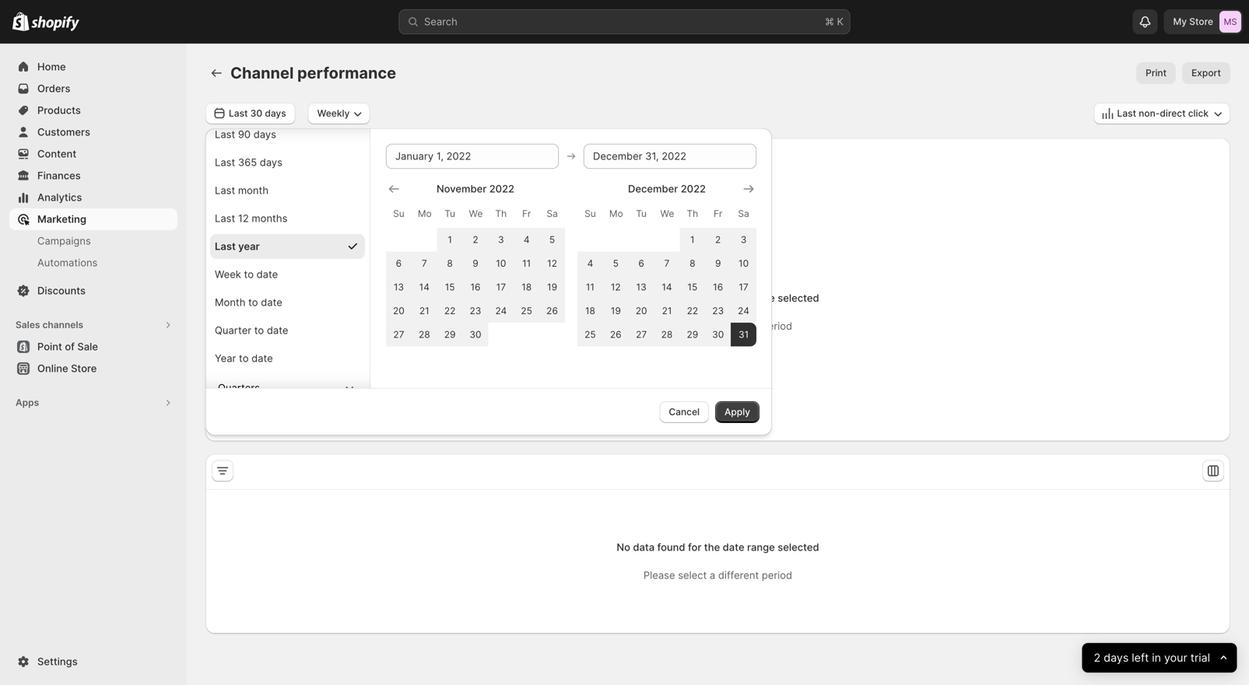 Task type: locate. For each thing, give the bounding box(es) containing it.
0 vertical spatial 26
[[547, 306, 558, 317]]

friday element down "december 2022"
[[706, 200, 731, 228]]

11
[[523, 258, 531, 269], [586, 282, 595, 293]]

tuesday element down "november"
[[437, 200, 463, 228]]

last month
[[215, 185, 269, 197]]

9 for 2nd 9 'button' from right
[[473, 258, 479, 269]]

1 vertical spatial 19
[[611, 306, 621, 317]]

1 grid from the left
[[386, 181, 565, 347]]

0 vertical spatial data
[[633, 292, 655, 304]]

days up last 90 days button
[[265, 108, 286, 119]]

tuesday element for december 2022
[[629, 200, 654, 228]]

2 saturday element from the left
[[731, 200, 757, 228]]

2 inside dropdown button
[[1094, 652, 1101, 665]]

1 17 button from the left
[[488, 276, 514, 299]]

to right quarter
[[254, 325, 264, 337]]

tuesday element down "december"
[[629, 200, 654, 228]]

0 horizontal spatial 19
[[547, 282, 558, 293]]

27 button
[[386, 323, 412, 347], [629, 323, 654, 347]]

4
[[524, 234, 530, 246], [588, 258, 594, 269]]

2022 down yyyy-mm-dd text box
[[681, 183, 706, 195]]

1 monday element from the left
[[412, 200, 437, 228]]

1 28 button from the left
[[412, 323, 437, 347]]

2 we from the left
[[661, 208, 675, 220]]

2 20 from the left
[[636, 306, 647, 317]]

no data found for the date range selected
[[617, 292, 820, 304], [617, 542, 820, 554]]

1 horizontal spatial 8 button
[[680, 252, 706, 276]]

2 select from the top
[[678, 570, 707, 582]]

2 17 from the left
[[739, 282, 749, 293]]

date for quarter to date
[[267, 325, 288, 337]]

0 vertical spatial period
[[762, 320, 793, 332]]

2 2022 from the left
[[681, 183, 706, 195]]

we down "december 2022"
[[661, 208, 675, 220]]

15 button
[[437, 276, 463, 299], [680, 276, 706, 299]]

orders link
[[9, 78, 178, 100]]

1 horizontal spatial 29 button
[[680, 323, 706, 347]]

friday element
[[514, 200, 540, 228], [706, 200, 731, 228]]

2 thursday element from the left
[[680, 200, 706, 228]]

1 21 from the left
[[420, 306, 430, 317]]

1 8 from the left
[[447, 258, 453, 269]]

last up last year
[[215, 213, 235, 225]]

2022 for november 2022
[[490, 183, 515, 195]]

1 8 button from the left
[[437, 252, 463, 276]]

1 2022 from the left
[[490, 183, 515, 195]]

thursday element for november 2022
[[488, 200, 514, 228]]

0 horizontal spatial tuesday element
[[437, 200, 463, 228]]

0 horizontal spatial 13
[[394, 282, 404, 293]]

1 1 from the left
[[448, 234, 452, 246]]

1 horizontal spatial 20 button
[[629, 299, 654, 323]]

0 horizontal spatial 11 button
[[514, 252, 540, 276]]

0 horizontal spatial 14 button
[[412, 276, 437, 299]]

0 horizontal spatial 14
[[419, 282, 430, 293]]

last inside last 90 days button
[[215, 128, 235, 141]]

5
[[550, 234, 555, 246], [613, 258, 619, 269]]

0 horizontal spatial 28
[[419, 329, 430, 341]]

21 button
[[412, 299, 437, 323], [654, 299, 680, 323]]

2 20 button from the left
[[629, 299, 654, 323]]

1 please from the top
[[644, 320, 675, 332]]

2 10 button from the left
[[731, 252, 757, 276]]

apply button
[[716, 402, 760, 424]]

1 vertical spatial 12
[[547, 258, 557, 269]]

0 horizontal spatial thursday element
[[488, 200, 514, 228]]

last inside last year button
[[215, 241, 236, 253]]

last for last non-direct click
[[1118, 108, 1137, 119]]

1 horizontal spatial monday element
[[603, 200, 629, 228]]

0 vertical spatial no
[[617, 292, 631, 304]]

date for year to date
[[252, 353, 273, 365]]

25 button
[[514, 299, 540, 323], [578, 323, 603, 347]]

week to date button
[[210, 262, 365, 287]]

1 vertical spatial no data found for the date range selected
[[617, 542, 820, 554]]

we down november 2022
[[469, 208, 483, 220]]

1 horizontal spatial 26
[[610, 329, 622, 341]]

0 horizontal spatial 29 button
[[437, 323, 463, 347]]

1 horizontal spatial sunday element
[[578, 200, 603, 228]]

2 period from the top
[[762, 570, 793, 582]]

to right month
[[248, 297, 258, 309]]

last left non-
[[1118, 108, 1137, 119]]

2 button down november 2022
[[463, 228, 488, 252]]

0 horizontal spatial 2 button
[[463, 228, 488, 252]]

13 button
[[386, 276, 412, 299], [629, 276, 654, 299]]

1 horizontal spatial 18
[[585, 306, 596, 317]]

10 button
[[488, 252, 514, 276], [731, 252, 757, 276]]

discounts link
[[9, 280, 178, 302]]

friday element for november 2022
[[514, 200, 540, 228]]

home link
[[9, 56, 178, 78]]

wednesday element for december
[[654, 200, 680, 228]]

2022
[[490, 183, 515, 195], [681, 183, 706, 195]]

date for week to date
[[257, 269, 278, 281]]

2 grid from the left
[[578, 181, 757, 347]]

last inside last 365 days button
[[215, 156, 235, 169]]

monday element
[[412, 200, 437, 228], [603, 200, 629, 228]]

14
[[419, 282, 430, 293], [662, 282, 672, 293]]

days inside "dropdown button"
[[265, 108, 286, 119]]

tu down "november"
[[445, 208, 455, 220]]

1 20 button from the left
[[386, 299, 412, 323]]

16
[[471, 282, 481, 293], [713, 282, 723, 293]]

1 down "december 2022"
[[691, 234, 695, 246]]

2 different from the top
[[719, 570, 759, 582]]

2 29 from the left
[[687, 329, 699, 341]]

store right my
[[1190, 16, 1214, 27]]

1 tu from the left
[[445, 208, 455, 220]]

last
[[229, 108, 248, 119], [1118, 108, 1137, 119], [215, 128, 235, 141], [215, 156, 235, 169], [215, 185, 235, 197], [215, 213, 235, 225], [215, 241, 236, 253]]

last 12 months
[[215, 213, 288, 225]]

monday element for december
[[603, 200, 629, 228]]

20
[[393, 306, 405, 317], [636, 306, 647, 317]]

1 for 1st "1" button from the right
[[691, 234, 695, 246]]

grid
[[386, 181, 565, 347], [578, 181, 757, 347]]

2
[[473, 234, 479, 246], [716, 234, 721, 246], [1094, 652, 1101, 665]]

a
[[710, 320, 716, 332], [710, 570, 716, 582]]

wednesday element down november 2022
[[463, 200, 488, 228]]

monday element down "november"
[[412, 200, 437, 228]]

1 horizontal spatial 21 button
[[654, 299, 680, 323]]

0 horizontal spatial 17
[[496, 282, 506, 293]]

0 vertical spatial 4
[[524, 234, 530, 246]]

channel
[[230, 63, 294, 83]]

days right 90 on the top left
[[254, 128, 276, 141]]

to for month
[[248, 297, 258, 309]]

1 horizontal spatial 28 button
[[654, 323, 680, 347]]

2 15 button from the left
[[680, 276, 706, 299]]

point
[[37, 341, 62, 353]]

0 horizontal spatial 26
[[547, 306, 558, 317]]

⌘ k
[[825, 16, 844, 28]]

1 vertical spatial found
[[658, 542, 686, 554]]

5 for 5 button to the right
[[613, 258, 619, 269]]

days for last 90 days
[[254, 128, 276, 141]]

1 mo from the left
[[418, 208, 432, 220]]

1 13 button from the left
[[386, 276, 412, 299]]

1 select from the top
[[678, 320, 707, 332]]

last left year
[[215, 241, 236, 253]]

0 horizontal spatial 28 button
[[412, 323, 437, 347]]

0 horizontal spatial store
[[71, 363, 97, 375]]

0 vertical spatial for
[[688, 292, 702, 304]]

0 horizontal spatial 20 button
[[386, 299, 412, 323]]

0 horizontal spatial 27
[[393, 329, 404, 341]]

26
[[547, 306, 558, 317], [610, 329, 622, 341]]

1 horizontal spatial sa
[[738, 208, 750, 220]]

11 button
[[514, 252, 540, 276], [578, 276, 603, 299]]

1 7 from the left
[[422, 258, 427, 269]]

2 1 from the left
[[691, 234, 695, 246]]

tuesday element for november 2022
[[437, 200, 463, 228]]

shopify image
[[12, 12, 29, 31], [31, 16, 80, 32]]

9 button down november 2022
[[463, 252, 488, 276]]

2 9 from the left
[[715, 258, 721, 269]]

3
[[498, 234, 504, 246], [741, 234, 747, 246]]

last for last 30 days
[[229, 108, 248, 119]]

1 horizontal spatial 2022
[[681, 183, 706, 195]]

campaigns link
[[9, 230, 178, 252]]

last left 365
[[215, 156, 235, 169]]

for
[[688, 292, 702, 304], [688, 542, 702, 554]]

mo
[[418, 208, 432, 220], [610, 208, 623, 220]]

th for december 2022
[[687, 208, 699, 220]]

0 horizontal spatial friday element
[[514, 200, 540, 228]]

wednesday element
[[463, 200, 488, 228], [654, 200, 680, 228]]

18 button
[[514, 276, 540, 299], [578, 299, 603, 323]]

grid containing december
[[578, 181, 757, 347]]

1 range from the top
[[747, 292, 775, 304]]

1 horizontal spatial 6
[[639, 258, 645, 269]]

1 tuesday element from the left
[[437, 200, 463, 228]]

2 14 from the left
[[662, 282, 672, 293]]

5 button
[[540, 228, 565, 252], [603, 252, 629, 276]]

to inside 'button'
[[244, 269, 254, 281]]

1 horizontal spatial 6 button
[[629, 252, 654, 276]]

1 horizontal spatial thursday element
[[680, 200, 706, 228]]

2 for from the top
[[688, 542, 702, 554]]

sa for december 2022
[[738, 208, 750, 220]]

1 horizontal spatial 1
[[691, 234, 695, 246]]

1 button down "december 2022"
[[680, 228, 706, 252]]

0 vertical spatial the
[[704, 292, 720, 304]]

1 horizontal spatial 22
[[687, 306, 698, 317]]

24 button
[[488, 299, 514, 323], [731, 299, 757, 323]]

found
[[658, 292, 686, 304], [658, 542, 686, 554]]

print
[[1146, 67, 1167, 79]]

27
[[393, 329, 404, 341], [636, 329, 647, 341]]

to for week
[[244, 269, 254, 281]]

1 horizontal spatial 11
[[586, 282, 595, 293]]

1 horizontal spatial 4
[[588, 258, 594, 269]]

1 period from the top
[[762, 320, 793, 332]]

last inside last non-direct click dropdown button
[[1118, 108, 1137, 119]]

30 inside last 30 days "dropdown button"
[[250, 108, 263, 119]]

1 7 button from the left
[[412, 252, 437, 276]]

last 90 days button
[[210, 122, 365, 147]]

1 9 from the left
[[473, 258, 479, 269]]

26 for the left 26 button
[[547, 306, 558, 317]]

1 horizontal spatial 16
[[713, 282, 723, 293]]

thursday element down november 2022
[[488, 200, 514, 228]]

days right 365
[[260, 156, 283, 169]]

0 horizontal spatial 17 button
[[488, 276, 514, 299]]

1 horizontal spatial 20
[[636, 306, 647, 317]]

2 for 1st 2 'button'
[[473, 234, 479, 246]]

days inside dropdown button
[[1104, 652, 1129, 665]]

mo for december
[[610, 208, 623, 220]]

0 vertical spatial select
[[678, 320, 707, 332]]

th
[[496, 208, 507, 220], [687, 208, 699, 220]]

1 please select a different period from the top
[[644, 320, 793, 332]]

2 9 button from the left
[[706, 252, 731, 276]]

0 vertical spatial found
[[658, 292, 686, 304]]

0 vertical spatial store
[[1190, 16, 1214, 27]]

the
[[704, 292, 720, 304], [704, 542, 720, 554]]

0 horizontal spatial 30 button
[[463, 323, 488, 347]]

to for quarter
[[254, 325, 264, 337]]

1 wednesday element from the left
[[463, 200, 488, 228]]

2 6 from the left
[[639, 258, 645, 269]]

0 horizontal spatial saturday element
[[540, 200, 565, 228]]

friday element down november 2022
[[514, 200, 540, 228]]

last left 90 on the top left
[[215, 128, 235, 141]]

grid containing november
[[386, 181, 565, 347]]

14 for 1st 14 button from the left
[[419, 282, 430, 293]]

1 horizontal spatial 3
[[741, 234, 747, 246]]

0 horizontal spatial shopify image
[[12, 12, 29, 31]]

monday element down "december"
[[603, 200, 629, 228]]

1 horizontal spatial 13
[[637, 282, 647, 293]]

thursday element down "december 2022"
[[680, 200, 706, 228]]

date inside button
[[261, 297, 282, 309]]

0 vertical spatial 12
[[238, 213, 249, 225]]

sa
[[547, 208, 558, 220], [738, 208, 750, 220]]

saturday element
[[540, 200, 565, 228], [731, 200, 757, 228]]

2 range from the top
[[747, 542, 775, 554]]

1 vertical spatial 5
[[613, 258, 619, 269]]

1 we from the left
[[469, 208, 483, 220]]

0 horizontal spatial th
[[496, 208, 507, 220]]

2 3 from the left
[[741, 234, 747, 246]]

2 for 1st 2 'button' from right
[[716, 234, 721, 246]]

31
[[739, 329, 749, 341]]

1 su from the left
[[393, 208, 405, 220]]

2 button down "december 2022"
[[706, 228, 731, 252]]

of
[[65, 341, 75, 353]]

24 for 2nd the 24 "button" from the left
[[738, 306, 750, 317]]

0 horizontal spatial 6
[[396, 258, 402, 269]]

1 vertical spatial 11
[[586, 282, 595, 293]]

0 horizontal spatial tu
[[445, 208, 455, 220]]

1 button down "november"
[[437, 228, 463, 252]]

2 29 button from the left
[[680, 323, 706, 347]]

settings link
[[9, 652, 178, 673]]

last inside last month button
[[215, 185, 235, 197]]

1 horizontal spatial th
[[687, 208, 699, 220]]

tu down "december"
[[636, 208, 647, 220]]

1 horizontal spatial 7 button
[[654, 252, 680, 276]]

0 horizontal spatial 1
[[448, 234, 452, 246]]

th down november 2022
[[496, 208, 507, 220]]

thursday element
[[488, 200, 514, 228], [680, 200, 706, 228]]

sunday element
[[386, 200, 412, 228], [578, 200, 603, 228]]

0 vertical spatial selected
[[778, 292, 820, 304]]

1 16 from the left
[[471, 282, 481, 293]]

29 for first 29 button
[[444, 329, 456, 341]]

3 for 2nd "3" button from the right
[[498, 234, 504, 246]]

1 horizontal spatial wednesday element
[[654, 200, 680, 228]]

2 28 button from the left
[[654, 323, 680, 347]]

2 a from the top
[[710, 570, 716, 582]]

we for november
[[469, 208, 483, 220]]

19 button
[[540, 276, 565, 299], [603, 299, 629, 323]]

1 horizontal spatial 25
[[585, 329, 596, 341]]

1 14 from the left
[[419, 282, 430, 293]]

1 vertical spatial 18
[[585, 306, 596, 317]]

2 sunday element from the left
[[578, 200, 603, 228]]

17 for 1st the 17 button from left
[[496, 282, 506, 293]]

2 no from the top
[[617, 542, 631, 554]]

1 23 button from the left
[[463, 299, 488, 323]]

17 for second the 17 button from left
[[739, 282, 749, 293]]

30 button
[[463, 323, 488, 347], [706, 323, 731, 347]]

13
[[394, 282, 404, 293], [637, 282, 647, 293]]

365
[[238, 156, 257, 169]]

7
[[422, 258, 427, 269], [665, 258, 670, 269]]

last non-direct click button
[[1094, 103, 1231, 125]]

customers link
[[9, 121, 178, 143]]

1 horizontal spatial 15
[[688, 282, 698, 293]]

2 vertical spatial 12
[[611, 282, 621, 293]]

2 13 button from the left
[[629, 276, 654, 299]]

1 horizontal spatial 24 button
[[731, 299, 757, 323]]

22 button
[[437, 299, 463, 323], [680, 299, 706, 323]]

sunday element for december 2022
[[578, 200, 603, 228]]

1 29 from the left
[[444, 329, 456, 341]]

to
[[244, 269, 254, 281], [248, 297, 258, 309], [254, 325, 264, 337], [239, 353, 249, 365]]

store down sale
[[71, 363, 97, 375]]

0 horizontal spatial 21 button
[[412, 299, 437, 323]]

search
[[424, 16, 458, 28]]

1 friday element from the left
[[514, 200, 540, 228]]

year
[[215, 353, 236, 365]]

month
[[238, 185, 269, 197]]

1 6 button from the left
[[386, 252, 412, 276]]

2 please from the top
[[644, 570, 675, 582]]

2 sa from the left
[[738, 208, 750, 220]]

1 vertical spatial a
[[710, 570, 716, 582]]

apply
[[725, 407, 751, 418]]

0 horizontal spatial 3
[[498, 234, 504, 246]]

days
[[265, 108, 286, 119], [254, 128, 276, 141], [260, 156, 283, 169], [1104, 652, 1129, 665]]

9
[[473, 258, 479, 269], [715, 258, 721, 269]]

1 17 from the left
[[496, 282, 506, 293]]

wednesday element down "december 2022"
[[654, 200, 680, 228]]

2 8 from the left
[[690, 258, 696, 269]]

25
[[521, 306, 533, 317], [585, 329, 596, 341]]

2 friday element from the left
[[706, 200, 731, 228]]

9 button up 31 button
[[706, 252, 731, 276]]

22 for 1st 22 button from left
[[444, 306, 456, 317]]

9 button
[[463, 252, 488, 276], [706, 252, 731, 276]]

1 button
[[437, 228, 463, 252], [680, 228, 706, 252]]

18 for leftmost 18 button
[[522, 282, 532, 293]]

1 horizontal spatial 5 button
[[603, 252, 629, 276]]

to right year
[[239, 353, 249, 365]]

1 24 from the left
[[496, 306, 507, 317]]

0 horizontal spatial 2
[[473, 234, 479, 246]]

to right week
[[244, 269, 254, 281]]

29 for 1st 29 button from the right
[[687, 329, 699, 341]]

1 22 from the left
[[444, 306, 456, 317]]

2 2 button from the left
[[706, 228, 731, 252]]

1 horizontal spatial 3 button
[[731, 228, 757, 252]]

last inside last 30 days "dropdown button"
[[229, 108, 248, 119]]

thursday element for december 2022
[[680, 200, 706, 228]]

last left month
[[215, 185, 235, 197]]

28 for first 28 button from the left
[[419, 329, 430, 341]]

date inside 'button'
[[257, 269, 278, 281]]

to inside button
[[248, 297, 258, 309]]

tuesday element
[[437, 200, 463, 228], [629, 200, 654, 228]]

1 vertical spatial different
[[719, 570, 759, 582]]

1 vertical spatial period
[[762, 570, 793, 582]]

0 horizontal spatial we
[[469, 208, 483, 220]]

1 sa from the left
[[547, 208, 558, 220]]

1 horizontal spatial 19
[[611, 306, 621, 317]]

1 27 from the left
[[393, 329, 404, 341]]

1 23 from the left
[[470, 306, 482, 317]]

7 button
[[412, 252, 437, 276], [654, 252, 680, 276]]

th down "december 2022"
[[687, 208, 699, 220]]

0 horizontal spatial 4 button
[[514, 228, 540, 252]]

last inside last 12 months button
[[215, 213, 235, 225]]

0 horizontal spatial 2022
[[490, 183, 515, 195]]

1 horizontal spatial 2
[[716, 234, 721, 246]]

online store link
[[9, 358, 178, 380]]

th for november 2022
[[496, 208, 507, 220]]

1 vertical spatial please
[[644, 570, 675, 582]]

2 no data found for the date range selected from the top
[[617, 542, 820, 554]]

your
[[1165, 652, 1188, 665]]

8
[[447, 258, 453, 269], [690, 258, 696, 269]]

store inside button
[[71, 363, 97, 375]]

2 the from the top
[[704, 542, 720, 554]]

26 button
[[540, 299, 565, 323], [603, 323, 629, 347]]

1 horizontal spatial 29
[[687, 329, 699, 341]]

24
[[496, 306, 507, 317], [738, 306, 750, 317]]

2 24 from the left
[[738, 306, 750, 317]]

29 button
[[437, 323, 463, 347], [680, 323, 706, 347]]

2022 for december 2022
[[681, 183, 706, 195]]

days left "left"
[[1104, 652, 1129, 665]]

1 horizontal spatial store
[[1190, 16, 1214, 27]]

2022 right "november"
[[490, 183, 515, 195]]

0 horizontal spatial 3 button
[[488, 228, 514, 252]]

1 vertical spatial no
[[617, 542, 631, 554]]

0 vertical spatial 11
[[523, 258, 531, 269]]

21
[[420, 306, 430, 317], [662, 306, 672, 317]]

last up 90 on the top left
[[229, 108, 248, 119]]

1 vertical spatial store
[[71, 363, 97, 375]]

fr
[[522, 208, 531, 220], [714, 208, 723, 220]]

1 down "november"
[[448, 234, 452, 246]]

16 button
[[463, 276, 488, 299], [706, 276, 731, 299]]

0 horizontal spatial 13 button
[[386, 276, 412, 299]]

sa for november 2022
[[547, 208, 558, 220]]

1
[[448, 234, 452, 246], [691, 234, 695, 246]]



Task type: describe. For each thing, give the bounding box(es) containing it.
last for last 365 days
[[215, 156, 235, 169]]

december
[[628, 183, 678, 195]]

apps button
[[9, 392, 178, 414]]

store for online store
[[71, 363, 97, 375]]

2 3 button from the left
[[731, 228, 757, 252]]

1 10 button from the left
[[488, 252, 514, 276]]

2 17 button from the left
[[731, 276, 757, 299]]

0 horizontal spatial 18 button
[[514, 276, 540, 299]]

2 please select a different period from the top
[[644, 570, 793, 582]]

content link
[[9, 143, 178, 165]]

1 data from the top
[[633, 292, 655, 304]]

fr for november 2022
[[522, 208, 531, 220]]

1 a from the top
[[710, 320, 716, 332]]

0 horizontal spatial 25 button
[[514, 299, 540, 323]]

1 24 button from the left
[[488, 299, 514, 323]]

2 16 button from the left
[[706, 276, 731, 299]]

tu for november
[[445, 208, 455, 220]]

2 7 button from the left
[[654, 252, 680, 276]]

1 13 from the left
[[394, 282, 404, 293]]

2 21 from the left
[[662, 306, 672, 317]]

30 for 2nd the "30" button
[[713, 329, 724, 341]]

1 horizontal spatial 26 button
[[603, 323, 629, 347]]

0 horizontal spatial 4
[[524, 234, 530, 246]]

2 7 from the left
[[665, 258, 670, 269]]

my store
[[1174, 16, 1214, 27]]

YYYY-MM-DD text field
[[386, 144, 559, 169]]

quarters button
[[212, 375, 364, 403]]

1 10 from the left
[[496, 258, 506, 269]]

last year button
[[210, 234, 365, 259]]

1 21 button from the left
[[412, 299, 437, 323]]

store for my store
[[1190, 16, 1214, 27]]

2 30 button from the left
[[706, 323, 731, 347]]

0 horizontal spatial 25
[[521, 306, 533, 317]]

we for december
[[661, 208, 675, 220]]

1 no data found for the date range selected from the top
[[617, 292, 820, 304]]

k
[[837, 16, 844, 28]]

2 days left in your trial
[[1094, 652, 1211, 665]]

last 365 days
[[215, 156, 283, 169]]

⌘
[[825, 16, 835, 28]]

fr for december 2022
[[714, 208, 723, 220]]

1 for first "1" button
[[448, 234, 452, 246]]

december 2022
[[628, 183, 706, 195]]

14 for 1st 14 button from the right
[[662, 282, 672, 293]]

22 for first 22 button from right
[[687, 306, 698, 317]]

weekly
[[317, 108, 350, 119]]

2 found from the top
[[658, 542, 686, 554]]

31 button
[[731, 323, 757, 347]]

sale
[[77, 341, 98, 353]]

26 for rightmost 26 button
[[610, 329, 622, 341]]

point of sale link
[[9, 336, 178, 358]]

2 16 from the left
[[713, 282, 723, 293]]

1 15 from the left
[[445, 282, 455, 293]]

november 2022
[[437, 183, 515, 195]]

1 20 from the left
[[393, 306, 405, 317]]

2 data from the top
[[633, 542, 655, 554]]

analytics
[[37, 192, 82, 204]]

non-
[[1139, 108, 1160, 119]]

2 selected from the top
[[778, 542, 820, 554]]

online
[[37, 363, 68, 375]]

1 horizontal spatial 18 button
[[578, 299, 603, 323]]

last 30 days
[[229, 108, 286, 119]]

sunday element for november 2022
[[386, 200, 412, 228]]

weekly button
[[308, 103, 370, 125]]

week to date
[[215, 269, 278, 281]]

settings
[[37, 656, 78, 668]]

2 23 button from the left
[[706, 299, 731, 323]]

last 90 days
[[215, 128, 276, 141]]

wednesday element for november
[[463, 200, 488, 228]]

5 for left 5 button
[[550, 234, 555, 246]]

24 for 1st the 24 "button" from the left
[[496, 306, 507, 317]]

month
[[215, 297, 246, 309]]

automations link
[[9, 252, 178, 274]]

1 27 button from the left
[[386, 323, 412, 347]]

date for month to date
[[261, 297, 282, 309]]

quarter
[[215, 325, 252, 337]]

1 horizontal spatial 4 button
[[578, 252, 603, 276]]

online store button
[[0, 358, 187, 380]]

export button
[[1183, 62, 1231, 84]]

19 for the left 19 'button'
[[547, 282, 558, 293]]

campaigns
[[37, 235, 91, 247]]

customers
[[37, 126, 90, 138]]

days for last 365 days
[[260, 156, 283, 169]]

apps
[[16, 397, 39, 409]]

1 different from the top
[[719, 320, 759, 332]]

channel performance
[[230, 63, 396, 83]]

sales
[[16, 320, 40, 331]]

last for last month
[[215, 185, 235, 197]]

su for december
[[585, 208, 596, 220]]

saturday element for december 2022
[[731, 200, 757, 228]]

1 selected from the top
[[778, 292, 820, 304]]

1 horizontal spatial 12 button
[[603, 276, 629, 299]]

2 24 button from the left
[[731, 299, 757, 323]]

quarter to date
[[215, 325, 288, 337]]

home
[[37, 61, 66, 73]]

2 6 button from the left
[[629, 252, 654, 276]]

direct
[[1160, 108, 1186, 119]]

1 vertical spatial 4
[[588, 258, 594, 269]]

2 14 button from the left
[[654, 276, 680, 299]]

days for last 30 days
[[265, 108, 286, 119]]

marketing
[[37, 213, 86, 225]]

1 the from the top
[[704, 292, 720, 304]]

tu for december
[[636, 208, 647, 220]]

12 inside button
[[238, 213, 249, 225]]

cancel
[[669, 407, 700, 418]]

print button
[[1137, 62, 1177, 84]]

1 horizontal spatial 11 button
[[578, 276, 603, 299]]

click
[[1189, 108, 1209, 119]]

content
[[37, 148, 76, 160]]

months
[[252, 213, 288, 225]]

19 for rightmost 19 'button'
[[611, 306, 621, 317]]

YYYY-MM-DD text field
[[584, 144, 757, 169]]

2 13 from the left
[[637, 282, 647, 293]]

year to date
[[215, 353, 273, 365]]

1 for from the top
[[688, 292, 702, 304]]

1 horizontal spatial 19 button
[[603, 299, 629, 323]]

2 23 from the left
[[713, 306, 724, 317]]

1 3 button from the left
[[488, 228, 514, 252]]

point of sale
[[37, 341, 98, 353]]

last for last 90 days
[[215, 128, 235, 141]]

quarters
[[218, 382, 260, 394]]

orders
[[37, 83, 70, 95]]

1 1 button from the left
[[437, 228, 463, 252]]

1 30 button from the left
[[463, 323, 488, 347]]

3 for 1st "3" button from right
[[741, 234, 747, 246]]

marketing link
[[9, 209, 178, 230]]

0 horizontal spatial 19 button
[[540, 276, 565, 299]]

2 10 from the left
[[739, 258, 749, 269]]

year
[[238, 241, 260, 253]]

year to date button
[[210, 346, 365, 371]]

point of sale button
[[0, 336, 187, 358]]

1 2 button from the left
[[463, 228, 488, 252]]

18 for right 18 button
[[585, 306, 596, 317]]

90
[[238, 128, 251, 141]]

1 14 button from the left
[[412, 276, 437, 299]]

products link
[[9, 100, 178, 121]]

online store
[[37, 363, 97, 375]]

month to date
[[215, 297, 282, 309]]

2 for 2 days left in your trial
[[1094, 652, 1101, 665]]

automations
[[37, 257, 98, 269]]

sales channels button
[[9, 315, 178, 336]]

last 12 months button
[[210, 206, 365, 231]]

week
[[215, 269, 241, 281]]

my store image
[[1220, 11, 1242, 33]]

2 27 button from the left
[[629, 323, 654, 347]]

trial
[[1191, 652, 1211, 665]]

last for last 12 months
[[215, 213, 235, 225]]

last month button
[[210, 178, 365, 203]]

last 30 days button
[[206, 103, 296, 125]]

30 for 1st the "30" button
[[470, 329, 482, 341]]

1 6 from the left
[[396, 258, 402, 269]]

1 22 button from the left
[[437, 299, 463, 323]]

1 9 button from the left
[[463, 252, 488, 276]]

my
[[1174, 16, 1187, 27]]

2 days left in your trial button
[[1082, 644, 1237, 673]]

0 horizontal spatial 5 button
[[540, 228, 565, 252]]

1 16 button from the left
[[463, 276, 488, 299]]

2 21 button from the left
[[654, 299, 680, 323]]

analytics link
[[9, 187, 178, 209]]

mo for november
[[418, 208, 432, 220]]

friday element for december 2022
[[706, 200, 731, 228]]

0 horizontal spatial 11
[[523, 258, 531, 269]]

saturday element for november 2022
[[540, 200, 565, 228]]

to for year
[[239, 353, 249, 365]]

2 8 button from the left
[[680, 252, 706, 276]]

1 horizontal spatial shopify image
[[31, 16, 80, 32]]

2 27 from the left
[[636, 329, 647, 341]]

1 29 button from the left
[[437, 323, 463, 347]]

last for last year
[[215, 241, 236, 253]]

2 1 button from the left
[[680, 228, 706, 252]]

finances link
[[9, 165, 178, 187]]

discounts
[[37, 285, 86, 297]]

1 vertical spatial 25
[[585, 329, 596, 341]]

last non-direct click
[[1118, 108, 1209, 119]]

0 horizontal spatial 12 button
[[540, 252, 565, 276]]

1 found from the top
[[658, 292, 686, 304]]

sales channels
[[16, 320, 83, 331]]

last 365 days button
[[210, 150, 365, 175]]

export
[[1192, 67, 1222, 79]]

0 horizontal spatial 26 button
[[540, 299, 565, 323]]

performance
[[297, 63, 396, 83]]

last year
[[215, 241, 260, 253]]

2 horizontal spatial 12
[[611, 282, 621, 293]]

products
[[37, 104, 81, 116]]

1 horizontal spatial 25 button
[[578, 323, 603, 347]]

2 15 from the left
[[688, 282, 698, 293]]

cancel button
[[660, 402, 709, 424]]

left
[[1132, 652, 1149, 665]]

28 for 2nd 28 button from the left
[[662, 329, 673, 341]]

2 22 button from the left
[[680, 299, 706, 323]]

1 15 button from the left
[[437, 276, 463, 299]]

november
[[437, 183, 487, 195]]

monday element for november
[[412, 200, 437, 228]]

9 for second 9 'button'
[[715, 258, 721, 269]]

1 horizontal spatial 12
[[547, 258, 557, 269]]

1 no from the top
[[617, 292, 631, 304]]

su for november
[[393, 208, 405, 220]]



Task type: vqa. For each thing, say whether or not it's contained in the screenshot.


